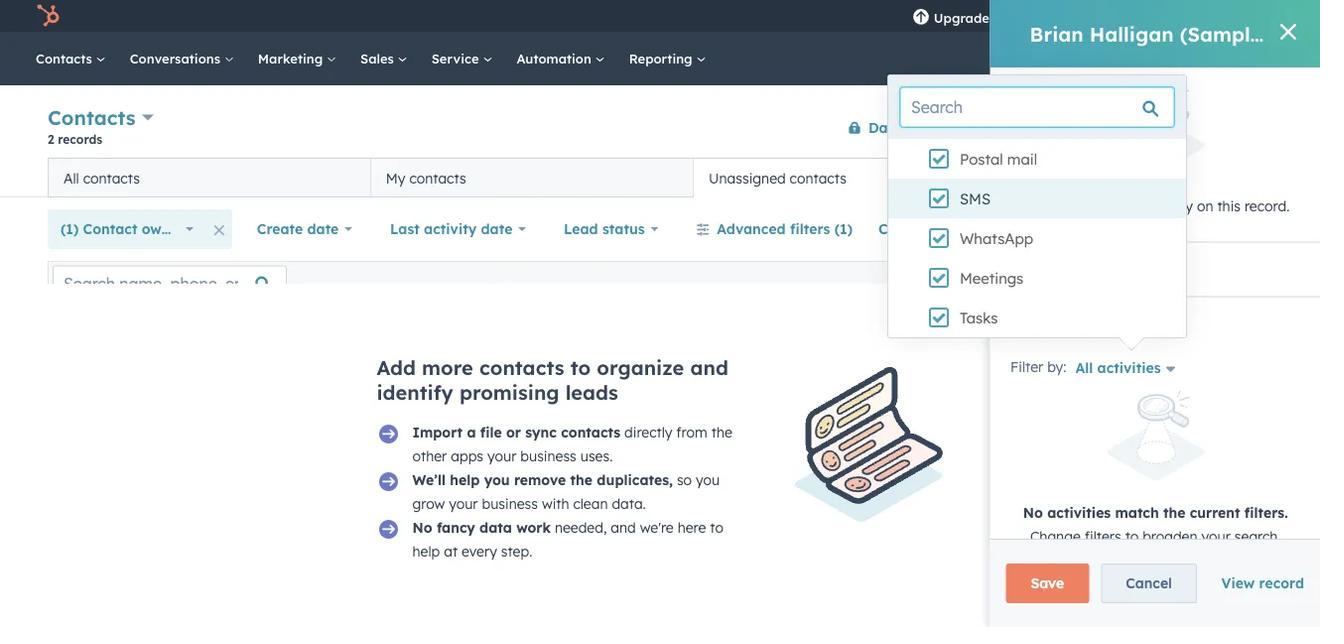 Task type: locate. For each thing, give the bounding box(es) containing it.
your down current
[[1201, 528, 1230, 545]]

0 vertical spatial activity
[[1144, 197, 1193, 214]]

all
[[1199, 169, 1217, 186], [64, 169, 79, 187], [919, 220, 937, 238], [1075, 359, 1093, 376]]

match
[[1115, 504, 1159, 521]]

add left more
[[377, 355, 416, 380]]

on
[[1197, 197, 1213, 214]]

contacts up 'import a file or sync contacts'
[[479, 355, 564, 380]]

view down 'this'
[[1230, 222, 1256, 237]]

and inside add more contacts to organize and identify promising leads
[[690, 355, 729, 380]]

advanced
[[717, 220, 786, 238]]

activities for no
[[1047, 504, 1111, 521]]

1 horizontal spatial activity
[[1144, 197, 1193, 214]]

contacts
[[83, 169, 140, 187], [409, 169, 466, 187], [790, 169, 847, 187], [479, 355, 564, 380], [561, 424, 621, 441]]

(1) down unassigned contacts button
[[835, 220, 853, 238]]

1 vertical spatial view
[[1230, 222, 1256, 237]]

funky town image
[[1209, 7, 1227, 25]]

filters inside "advanced filters (1)" button
[[790, 220, 830, 238]]

contacts down records
[[83, 169, 140, 187]]

sales
[[360, 50, 398, 67]]

all views
[[1199, 169, 1260, 186]]

identify
[[377, 380, 453, 405]]

2 you from the left
[[696, 472, 720, 489]]

no down grow
[[412, 519, 432, 537]]

(1) inside popup button
[[61, 220, 79, 238]]

1 horizontal spatial and
[[690, 355, 729, 380]]

1 vertical spatial activities
[[1047, 504, 1111, 521]]

to left 'organize'
[[570, 355, 591, 380]]

contacts up advanced filters (1)
[[790, 169, 847, 187]]

0 horizontal spatial and
[[611, 519, 636, 537]]

filter
[[1010, 358, 1043, 375]]

1 (1) from the left
[[61, 220, 79, 238]]

and inside the needed, and we're here to help at every step.
[[611, 519, 636, 537]]

advanced filters (1) button
[[683, 209, 866, 249]]

more
[[422, 355, 473, 380]]

1 vertical spatial add
[[377, 355, 416, 380]]

and
[[690, 355, 729, 380], [611, 519, 636, 537]]

actions button
[[971, 112, 1058, 143]]

service link
[[420, 32, 505, 85]]

save down 'change'
[[1031, 575, 1064, 592]]

and down data.
[[611, 519, 636, 537]]

needed,
[[555, 519, 607, 537]]

all right by:
[[1075, 359, 1093, 376]]

settings image
[[1134, 8, 1152, 26]]

organize
[[597, 355, 684, 380]]

business up we'll help you remove the duplicates,
[[520, 448, 577, 465]]

last activity date
[[390, 220, 513, 238]]

lead status button
[[551, 209, 671, 249]]

sync
[[525, 424, 557, 441]]

tasks
[[960, 309, 998, 328]]

1 horizontal spatial add
[[1059, 169, 1086, 186]]

1 vertical spatial and
[[611, 519, 636, 537]]

all contacts
[[64, 169, 140, 187]]

0 horizontal spatial you
[[484, 472, 510, 489]]

the up 'broaden'
[[1163, 504, 1185, 521]]

we're
[[640, 519, 674, 537]]

add for add more contacts to organize and identify promising leads
[[377, 355, 416, 380]]

help inside the needed, and we're here to help at every step.
[[412, 543, 440, 560]]

date inside popup button
[[307, 220, 339, 238]]

help
[[450, 472, 480, 489], [412, 543, 440, 560]]

1 vertical spatial activity
[[424, 220, 477, 238]]

and up from
[[690, 355, 729, 380]]

create contact button
[[1155, 112, 1273, 143]]

1 horizontal spatial to
[[710, 519, 724, 537]]

1 vertical spatial help
[[412, 543, 440, 560]]

import up add view (3/5)
[[1087, 120, 1127, 135]]

conversations link
[[118, 32, 246, 85]]

last activity date button
[[377, 209, 539, 249]]

create
[[1172, 120, 1210, 135], [257, 220, 303, 238]]

activities right by:
[[1097, 359, 1160, 376]]

1 horizontal spatial import
[[1087, 120, 1127, 135]]

1 date from the left
[[307, 220, 339, 238]]

activities
[[1097, 359, 1160, 376], [1047, 504, 1111, 521]]

2 vertical spatial the
[[1163, 504, 1185, 521]]

no inside "no activities match the current filters. change filters to broaden your search."
[[1023, 504, 1043, 521]]

halligan
[[1090, 21, 1174, 46]]

you inside so you grow your business with clean data.
[[696, 472, 720, 489]]

date left last
[[307, 220, 339, 238]]

date down my contacts button
[[481, 220, 513, 238]]

to down match
[[1125, 528, 1138, 545]]

view up pinned
[[1091, 169, 1123, 186]]

cancel button
[[1101, 564, 1197, 604]]

your inside "no activities match the current filters. change filters to broaden your search."
[[1201, 528, 1230, 545]]

0 vertical spatial activities
[[1097, 359, 1160, 376]]

1 horizontal spatial create
[[1172, 120, 1210, 135]]

contacts for my contacts
[[409, 169, 466, 187]]

import a file or sync contacts
[[412, 424, 621, 441]]

your down file
[[487, 448, 517, 465]]

2 horizontal spatial your
[[1201, 528, 1230, 545]]

grow
[[412, 495, 445, 513]]

0 vertical spatial add
[[1059, 169, 1086, 186]]

the right from
[[711, 424, 732, 441]]

contacts inside add more contacts to organize and identify promising leads
[[479, 355, 564, 380]]

lead
[[564, 220, 598, 238]]

0 horizontal spatial add
[[377, 355, 416, 380]]

0 vertical spatial save
[[1200, 222, 1227, 237]]

filters inside "no activities match the current filters. change filters to broaden your search."
[[1084, 528, 1121, 545]]

activity inside popup button
[[424, 220, 477, 238]]

all activities
[[1075, 359, 1160, 376]]

1 horizontal spatial help
[[450, 472, 480, 489]]

0 vertical spatial import
[[1087, 120, 1127, 135]]

add up is
[[1059, 169, 1086, 186]]

marketing
[[258, 50, 327, 67]]

create left contact
[[1172, 120, 1210, 135]]

1 horizontal spatial (1)
[[835, 220, 853, 238]]

Search HubSpot search field
[[1041, 42, 1284, 75]]

you right so
[[696, 472, 720, 489]]

create inside popup button
[[257, 220, 303, 238]]

a
[[467, 424, 476, 441]]

records
[[58, 132, 102, 146]]

1 horizontal spatial the
[[711, 424, 732, 441]]

help image
[[1101, 9, 1119, 27]]

1 vertical spatial your
[[449, 495, 478, 513]]

close image
[[1281, 24, 1296, 40]]

0 vertical spatial and
[[690, 355, 729, 380]]

0 vertical spatial the
[[711, 424, 732, 441]]

0 horizontal spatial date
[[307, 220, 339, 238]]

2 horizontal spatial to
[[1125, 528, 1138, 545]]

all up on
[[1199, 169, 1217, 186]]

activities inside button
[[1097, 359, 1160, 376]]

0 vertical spatial create
[[1172, 120, 1210, 135]]

1 horizontal spatial you
[[696, 472, 720, 489]]

with
[[542, 495, 569, 513]]

(1) contact owner
[[61, 220, 185, 238]]

filter by:
[[1010, 358, 1066, 375]]

0 horizontal spatial create
[[257, 220, 303, 238]]

1 vertical spatial import
[[412, 424, 463, 441]]

view
[[1221, 575, 1255, 592]]

1 you from the left
[[484, 472, 510, 489]]

settings link
[[1131, 5, 1155, 26]]

2 records
[[48, 132, 102, 146]]

2 (1) from the left
[[835, 220, 853, 238]]

0 horizontal spatial help
[[412, 543, 440, 560]]

by:
[[1047, 358, 1066, 375]]

help left at
[[412, 543, 440, 560]]

1 horizontal spatial filters
[[1084, 528, 1121, 545]]

(sample
[[1180, 21, 1262, 46]]

the up clean
[[570, 472, 593, 489]]

we'll help you remove the duplicates,
[[412, 472, 673, 489]]

(1) left contact at the top of the page
[[61, 220, 79, 238]]

all right clear
[[919, 220, 937, 238]]

or
[[506, 424, 521, 441]]

the
[[711, 424, 732, 441], [570, 472, 593, 489], [1163, 504, 1185, 521]]

create inside button
[[1172, 120, 1210, 135]]

import for import a file or sync contacts
[[412, 424, 463, 441]]

help down apps on the bottom of page
[[450, 472, 480, 489]]

(1)
[[61, 220, 79, 238], [835, 220, 853, 238]]

activity left on
[[1144, 197, 1193, 214]]

0 vertical spatial help
[[450, 472, 480, 489]]

alert
[[1010, 391, 1300, 549]]

step.
[[501, 543, 532, 560]]

view record link
[[1221, 575, 1304, 592]]

1 vertical spatial business
[[482, 495, 538, 513]]

import inside button
[[1087, 120, 1127, 135]]

1 horizontal spatial view
[[1230, 222, 1256, 237]]

1 horizontal spatial date
[[481, 220, 513, 238]]

0 vertical spatial filters
[[790, 220, 830, 238]]

to inside the needed, and we're here to help at every step.
[[710, 519, 724, 537]]

0 vertical spatial your
[[487, 448, 517, 465]]

Search search field
[[900, 87, 1174, 127]]

fancy
[[437, 519, 475, 537]]

calling icon button
[[1009, 3, 1043, 29]]

create for create contact
[[1172, 120, 1210, 135]]

no
[[1075, 197, 1092, 214]]

1 vertical spatial create
[[257, 220, 303, 238]]

date
[[307, 220, 339, 238], [481, 220, 513, 238]]

activities inside "no activities match the current filters. change filters to broaden your search."
[[1047, 504, 1111, 521]]

my contacts
[[386, 169, 466, 187]]

0 horizontal spatial import
[[412, 424, 463, 441]]

2 date from the left
[[481, 220, 513, 238]]

1 horizontal spatial your
[[487, 448, 517, 465]]

1 horizontal spatial no
[[1023, 504, 1043, 521]]

no
[[1023, 504, 1043, 521], [412, 519, 432, 537]]

view inside button
[[1230, 222, 1256, 237]]

0 vertical spatial view
[[1091, 169, 1123, 186]]

view inside popup button
[[1091, 169, 1123, 186]]

import
[[1087, 120, 1127, 135], [412, 424, 463, 441]]

0 horizontal spatial (1)
[[61, 220, 79, 238]]

0 horizontal spatial to
[[570, 355, 591, 380]]

2 horizontal spatial the
[[1163, 504, 1185, 521]]

0 horizontal spatial activity
[[424, 220, 477, 238]]

save for save
[[1031, 575, 1064, 592]]

0 horizontal spatial view
[[1091, 169, 1123, 186]]

all inside popup button
[[1075, 359, 1093, 376]]

1 horizontal spatial save
[[1200, 222, 1227, 237]]

contacts down hubspot 'link'
[[36, 50, 96, 67]]

uses.
[[580, 448, 613, 465]]

contacts up records
[[48, 105, 136, 130]]

notifications button
[[1159, 0, 1193, 32]]

all views link
[[1186, 158, 1273, 198]]

1 vertical spatial contacts
[[48, 105, 136, 130]]

there is no pinned activity on this record. alert
[[1010, 84, 1300, 218]]

no up 'change'
[[1023, 504, 1043, 521]]

0 horizontal spatial save
[[1031, 575, 1064, 592]]

all down 2 records
[[64, 169, 79, 187]]

business inside so you grow your business with clean data.
[[482, 495, 538, 513]]

1 vertical spatial save
[[1031, 575, 1064, 592]]

the inside "no activities match the current filters. change filters to broaden your search."
[[1163, 504, 1185, 521]]

promising
[[459, 380, 559, 405]]

menu
[[898, 0, 1296, 32]]

conversations
[[130, 50, 224, 67]]

you left remove
[[484, 472, 510, 489]]

menu item
[[1003, 0, 1007, 32]]

filters right advanced
[[790, 220, 830, 238]]

save down on
[[1200, 222, 1227, 237]]

record
[[1259, 575, 1304, 592]]

2 vertical spatial your
[[1201, 528, 1230, 545]]

0 vertical spatial business
[[520, 448, 577, 465]]

contacts right the my
[[409, 169, 466, 187]]

1 vertical spatial filters
[[1084, 528, 1121, 545]]

date inside popup button
[[481, 220, 513, 238]]

add inside add more contacts to organize and identify promising leads
[[377, 355, 416, 380]]

activities up 'change'
[[1047, 504, 1111, 521]]

calling icon image
[[1017, 8, 1035, 26]]

my contacts button
[[371, 158, 693, 198]]

add inside popup button
[[1059, 169, 1086, 186]]

your up 'fancy'
[[449, 495, 478, 513]]

search button
[[1269, 42, 1302, 75]]

to right here
[[710, 519, 724, 537]]

columns
[[1208, 276, 1255, 291]]

upgrade image
[[912, 9, 930, 27]]

filters down match
[[1084, 528, 1121, 545]]

import up other
[[412, 424, 463, 441]]

data quality
[[868, 119, 958, 136]]

(1) contact owner button
[[48, 209, 206, 249]]

owner
[[142, 220, 185, 238]]

0 horizontal spatial the
[[570, 472, 593, 489]]

contacts for unassigned contacts
[[790, 169, 847, 187]]

activity right last
[[424, 220, 477, 238]]

0 horizontal spatial filters
[[790, 220, 830, 238]]

notifications image
[[1167, 9, 1185, 27]]

0 horizontal spatial no
[[412, 519, 432, 537]]

0 horizontal spatial your
[[449, 495, 478, 513]]

business up data
[[482, 495, 538, 513]]

create down all contacts button
[[257, 220, 303, 238]]

to inside add more contacts to organize and identify promising leads
[[570, 355, 591, 380]]



Task type: describe. For each thing, give the bounding box(es) containing it.
sms
[[960, 190, 991, 208]]

duplicates,
[[597, 472, 673, 489]]

views
[[1221, 169, 1260, 186]]

save button
[[1006, 564, 1089, 604]]

apps
[[451, 448, 483, 465]]

actions
[[988, 120, 1029, 135]]

search.
[[1234, 528, 1281, 545]]

unassigned contacts
[[709, 169, 847, 187]]

service
[[431, 50, 483, 67]]

so
[[677, 472, 692, 489]]

change
[[1030, 528, 1080, 545]]

save for save view
[[1200, 222, 1227, 237]]

there is no pinned activity on this record.
[[1021, 197, 1289, 214]]

quality
[[907, 119, 958, 136]]

edit columns
[[1183, 276, 1255, 291]]

all for all activities
[[1075, 359, 1093, 376]]

view for add
[[1091, 169, 1123, 186]]

mail
[[1007, 150, 1037, 169]]

current
[[1189, 504, 1240, 521]]

add view (3/5) button
[[1024, 158, 1186, 198]]

automation
[[517, 50, 595, 67]]

there
[[1021, 197, 1057, 214]]

marketplaces image
[[1059, 9, 1077, 27]]

contacts up uses.
[[561, 424, 621, 441]]

meetings
[[960, 269, 1024, 288]]

contacts inside popup button
[[48, 105, 136, 130]]

pinned
[[1096, 197, 1140, 214]]

postal mail
[[960, 150, 1037, 169]]

1 vertical spatial the
[[570, 472, 593, 489]]

sales link
[[348, 32, 420, 85]]

marketing link
[[246, 32, 348, 85]]

directly from the other apps your business uses.
[[412, 424, 732, 465]]

your inside so you grow your business with clean data.
[[449, 495, 478, 513]]

all for all contacts
[[64, 169, 79, 187]]

every
[[462, 543, 497, 560]]

upgrade
[[934, 9, 990, 26]]

no for no activities match the current filters. change filters to broaden your search.
[[1023, 504, 1043, 521]]

contact
[[1213, 120, 1256, 135]]

reporting
[[629, 50, 696, 67]]

here
[[678, 519, 706, 537]]

contacts for all contacts
[[83, 169, 140, 187]]

import button
[[1070, 112, 1143, 143]]

record.
[[1244, 197, 1289, 214]]

my
[[386, 169, 405, 187]]

no for no fancy data work
[[412, 519, 432, 537]]

all activities button
[[1074, 353, 1187, 381]]

brian
[[1030, 21, 1084, 46]]

activity inside alert
[[1144, 197, 1193, 214]]

add view (3/5)
[[1059, 169, 1161, 186]]

is
[[1061, 197, 1071, 214]]

menu containing funky
[[898, 0, 1296, 32]]

at
[[444, 543, 458, 560]]

0 vertical spatial contacts
[[36, 50, 96, 67]]

save view button
[[1165, 213, 1273, 245]]

contacts banner
[[48, 102, 1273, 158]]

add more contacts to organize and identify promising leads
[[377, 355, 729, 405]]

your inside the directly from the other apps your business uses.
[[487, 448, 517, 465]]

Search name, phone, email addresses, or company search field
[[53, 266, 287, 301]]

contacts button
[[48, 103, 154, 132]]

we'll
[[412, 472, 446, 489]]

business inside the directly from the other apps your business uses.
[[520, 448, 577, 465]]

create for create date
[[257, 220, 303, 238]]

activities for all
[[1097, 359, 1160, 376]]

(1) inside button
[[835, 220, 853, 238]]

data
[[868, 119, 903, 136]]

directly
[[624, 424, 672, 441]]

status
[[603, 220, 645, 238]]

contacts link
[[24, 32, 118, 85]]

contact
[[83, 220, 137, 238]]

the inside the directly from the other apps your business uses.
[[711, 424, 732, 441]]

import for import
[[1087, 120, 1127, 135]]

postal
[[960, 150, 1003, 169]]

help button
[[1093, 0, 1127, 32]]

view for save
[[1230, 222, 1256, 237]]

so you grow your business with clean data.
[[412, 472, 720, 513]]

brian halligan (sample conta
[[1030, 21, 1320, 46]]

add for add view (3/5)
[[1059, 169, 1086, 186]]

clear all
[[878, 220, 937, 238]]

search image
[[1279, 52, 1292, 66]]

remove
[[514, 472, 566, 489]]

view record
[[1221, 575, 1304, 592]]

lead status
[[564, 220, 645, 238]]

to inside "no activities match the current filters. change filters to broaden your search."
[[1125, 528, 1138, 545]]

all for all views
[[1199, 169, 1217, 186]]

all activities button
[[1074, 359, 1183, 377]]

no activities match the current filters. change filters to broaden your search.
[[1023, 504, 1288, 545]]

from
[[676, 424, 708, 441]]

data.
[[612, 495, 646, 513]]

filters.
[[1244, 504, 1288, 521]]

conta
[[1268, 21, 1320, 46]]

create date
[[257, 220, 339, 238]]

alert containing no activities match the current filters.
[[1010, 391, 1300, 549]]

whatsapp
[[960, 229, 1033, 248]]

edit
[[1183, 276, 1205, 291]]

marketplaces button
[[1047, 0, 1089, 32]]

create contact
[[1172, 120, 1256, 135]]

unassigned contacts button
[[693, 158, 1016, 198]]

other
[[412, 448, 447, 465]]

all contacts button
[[48, 158, 371, 198]]

edit columns button
[[1170, 270, 1268, 296]]

leads
[[566, 380, 618, 405]]

clear
[[878, 220, 915, 238]]

hubspot image
[[36, 4, 60, 28]]

work
[[516, 519, 551, 537]]



Task type: vqa. For each thing, say whether or not it's contained in the screenshot.
Scheduled reminder email
no



